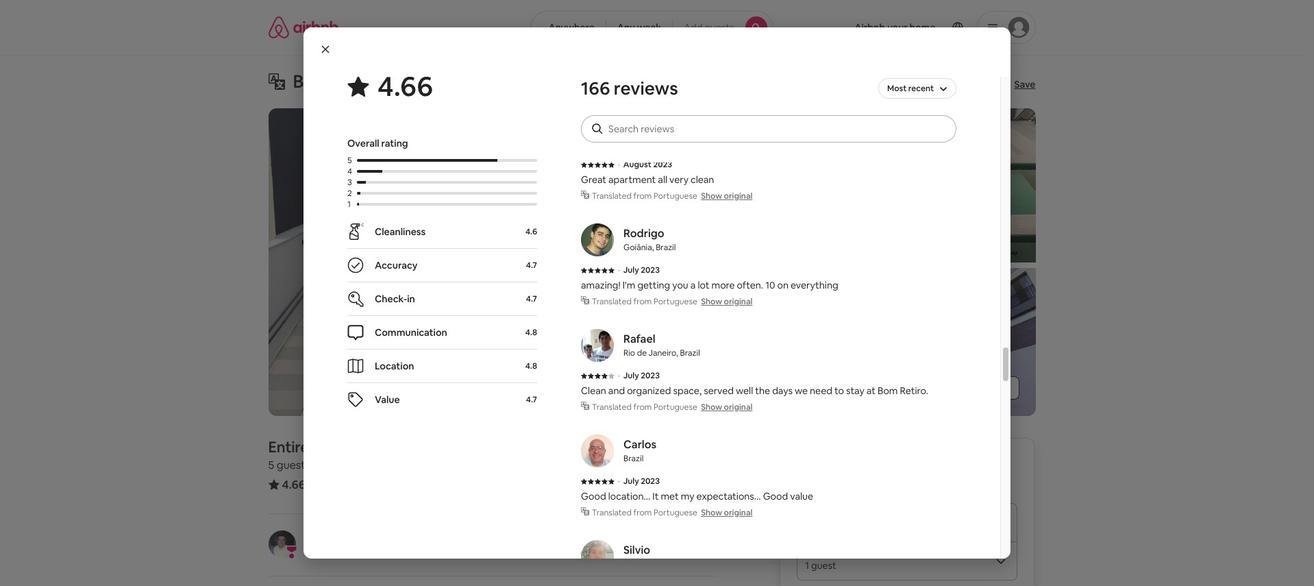 Task type: vqa. For each thing, say whether or not it's contained in the screenshot.
Add BUTTON
no



Task type: describe. For each thing, give the bounding box(es) containing it.
translated from portuguese show original for carlos
[[592, 507, 753, 518]]

4.66 inside dialog
[[378, 69, 433, 104]]

you all set with our stay, nice place, very helpful host andré!
[[581, 68, 840, 80]]

expo
[[394, 70, 436, 93]]

translated for rafael
[[592, 402, 632, 413]]

rodrigo goiânia, brazil
[[624, 226, 676, 253]]

often.
[[737, 279, 764, 291]]

1 horizontal spatial very
[[736, 68, 755, 80]]

in inside 4.66 dialog
[[407, 293, 415, 305]]

show inside button
[[938, 382, 963, 394]]

reviews
[[614, 77, 678, 100]]

· left years
[[360, 547, 362, 559]]

silvio image
[[581, 540, 614, 573]]

brazil inside rodrigo goiânia, brazil
[[656, 242, 676, 253]]

show for rafael
[[701, 402, 722, 413]]

1
[[348, 199, 351, 210]]

4.66 dialog
[[304, 12, 1011, 586]]

from for carlos
[[634, 507, 652, 518]]

nice
[[687, 68, 706, 80]]

2023 for rodrigo
[[641, 265, 660, 276]]

host
[[789, 68, 809, 80]]

Search reviews, Press 'Enter' to search text field
[[609, 122, 943, 136]]

organized
[[627, 385, 671, 397]]

show original button for rafael
[[701, 402, 753, 413]]

to
[[835, 385, 844, 397]]

4.7 for value
[[526, 394, 537, 405]]

guests inside entire loft in bom retiro, brazil 5 guests
[[277, 458, 311, 472]]

show for jhon
[[701, 191, 722, 202]]

andré!
[[811, 68, 840, 80]]

you
[[673, 279, 689, 291]]

helpful
[[757, 68, 787, 80]]

in inside entire loft in bom retiro, brazil 5 guests
[[340, 437, 352, 456]]

silvio
[[624, 543, 650, 557]]

show for carlos
[[701, 507, 722, 518]]

check-
[[375, 293, 407, 305]]

days
[[773, 385, 793, 397]]

· july 2023 for carlos
[[618, 476, 660, 487]]

our
[[648, 68, 663, 80]]

original for rodrigo
[[724, 296, 753, 307]]

jhon
[[624, 121, 649, 135]]

1 horizontal spatial 2
[[364, 547, 369, 559]]

communication
[[375, 326, 447, 339]]

save
[[1015, 78, 1036, 90]]

show original button for carlos
[[701, 507, 753, 518]]

add
[[684, 21, 703, 34]]

loft
[[312, 437, 337, 456]]

with
[[627, 68, 646, 80]]

share
[[959, 78, 985, 90]]

from for rafael
[[634, 402, 652, 413]]

paulo,
[[639, 136, 662, 147]]

rafael image
[[581, 329, 614, 362]]

portuguese for jhon
[[654, 191, 698, 202]]

well
[[736, 385, 753, 397]]

met
[[661, 490, 679, 502]]

expectations...
[[697, 490, 761, 502]]

on
[[778, 279, 789, 291]]

most recent
[[888, 83, 934, 94]]

july for rafael
[[624, 370, 639, 381]]

brazil inside carlos brazil
[[624, 453, 644, 464]]

anywhere button
[[531, 11, 606, 44]]

silvio image
[[581, 540, 614, 573]]

2023 for jhon
[[653, 159, 672, 170]]

portuguese for carlos
[[654, 507, 698, 518]]

3
[[348, 177, 352, 188]]

save button
[[993, 73, 1042, 96]]

rating
[[381, 137, 408, 149]]

rio
[[624, 348, 635, 358]]

1 from from the top
[[634, 85, 652, 96]]

0 vertical spatial retiro,
[[335, 70, 390, 93]]

rafael image
[[581, 329, 614, 362]]

overall
[[348, 137, 379, 149]]

need
[[810, 385, 833, 397]]

4.6
[[526, 226, 537, 237]]

clean and organized space, served well the days we need to stay at bom retiro.
[[581, 385, 929, 397]]

1 vertical spatial all
[[658, 173, 668, 186]]

translated for carlos
[[592, 507, 632, 518]]

superhost · 2 years hosting
[[312, 547, 430, 559]]

· august 2023
[[618, 159, 672, 170]]

original for jhon
[[724, 191, 753, 202]]

location...
[[608, 490, 651, 502]]

all for show
[[965, 382, 975, 394]]

place,
[[708, 68, 734, 80]]

add guests button
[[673, 11, 773, 44]]

translated from portuguese show original for rafael
[[592, 402, 753, 413]]

jhon são paulo, brazil
[[624, 121, 683, 147]]

· july 2023 for rafael
[[618, 370, 660, 381]]

everything
[[791, 279, 839, 291]]

show all photos
[[938, 382, 1009, 394]]

2023 for rafael
[[641, 370, 660, 381]]

translated for rodrigo
[[592, 296, 632, 307]]

space,
[[673, 385, 702, 397]]

portuguese for rodrigo
[[654, 296, 698, 307]]

carlos
[[624, 437, 657, 452]]

4
[[348, 166, 352, 177]]

translated from portuguese show original for jhon
[[592, 191, 753, 202]]

overall rating
[[348, 137, 408, 149]]

brazil inside rafael rio de janeiro, brazil
[[680, 348, 700, 358]]

1 good from the left
[[581, 490, 606, 502]]

host profile picture image
[[268, 531, 296, 558]]

a
[[691, 279, 696, 291]]

original for carlos
[[724, 507, 753, 518]]

location
[[375, 360, 414, 372]]

piscina deck molhado. image
[[850, 108, 1036, 262]]

stadium.
[[618, 70, 692, 93]]

4.7 for check-in
[[526, 293, 537, 304]]

piscina. image
[[658, 108, 844, 262]]

the
[[756, 385, 770, 397]]

show original button for jhon
[[701, 191, 753, 202]]

sofá bi cama, acomoda duas pessoas. image
[[658, 268, 844, 416]]

value
[[375, 393, 400, 406]]

anywhere
[[549, 21, 595, 34]]

set
[[611, 68, 625, 80]]

1 translated from the top
[[592, 85, 632, 96]]

4.7 for accuracy
[[526, 260, 537, 271]]

superhost
[[312, 547, 358, 559]]

photos
[[977, 382, 1009, 394]]

you
[[581, 68, 598, 80]]

bom retiro, expo center norte, allianz stadium.
[[293, 70, 692, 93]]

stay
[[847, 385, 865, 397]]

amazing!
[[581, 279, 621, 291]]

getting
[[638, 279, 670, 291]]

automatically translated title: bom retiro, expo center norte, allianz stadium. image
[[268, 73, 285, 90]]

brazil inside jhon são paulo, brazil
[[663, 136, 683, 147]]

retiro.
[[900, 385, 929, 397]]

1 vertical spatial very
[[670, 173, 689, 186]]

and
[[609, 385, 625, 397]]



Task type: locate. For each thing, give the bounding box(es) containing it.
0 vertical spatial · july 2023
[[618, 265, 660, 276]]

2 vertical spatial all
[[965, 382, 975, 394]]

guests right add
[[705, 21, 735, 34]]

0 horizontal spatial guests
[[277, 458, 311, 472]]

rodrigo
[[624, 226, 665, 241]]

0 horizontal spatial very
[[670, 173, 689, 186]]

0 vertical spatial 5
[[348, 155, 352, 166]]

norte,
[[502, 70, 555, 93]]

translated from portuguese show original
[[592, 191, 753, 202], [592, 296, 753, 307], [592, 402, 753, 413], [592, 507, 753, 518]]

2 translated from portuguese show original from the top
[[592, 296, 753, 307]]

show original button down expectations...
[[701, 507, 753, 518]]

most
[[888, 83, 907, 94]]

show for rodrigo
[[701, 296, 722, 307]]

august
[[624, 159, 652, 170]]

· up location...
[[618, 476, 620, 487]]

stay,
[[665, 68, 685, 80]]

janeiro,
[[649, 348, 678, 358]]

10
[[766, 279, 776, 291]]

1 vertical spatial bom
[[878, 385, 898, 397]]

0 horizontal spatial 2
[[348, 188, 352, 199]]

bom right automatically translated title: bom retiro, expo center norte, allianz stadium. icon
[[293, 70, 331, 93]]

from down organized
[[634, 402, 652, 413]]

2023 for carlos
[[641, 476, 660, 487]]

guests inside button
[[705, 21, 735, 34]]

4.8 for location
[[526, 361, 537, 371]]

2 horizontal spatial all
[[965, 382, 975, 394]]

2 · july 2023 from the top
[[618, 370, 660, 381]]

in
[[407, 293, 415, 305], [340, 437, 352, 456]]

0 vertical spatial 4.66
[[378, 69, 433, 104]]

july up location...
[[624, 476, 639, 487]]

2 july from the top
[[624, 370, 639, 381]]

hosting
[[397, 547, 430, 559]]

from down location...
[[634, 507, 652, 518]]

2 down "4"
[[348, 188, 352, 199]]

from for rodrigo
[[634, 296, 652, 307]]

de
[[637, 348, 647, 358]]

1 horizontal spatial in
[[407, 293, 415, 305]]

show
[[701, 191, 722, 202], [701, 296, 722, 307], [938, 382, 963, 394], [701, 402, 722, 413], [701, 507, 722, 518]]

july
[[624, 265, 639, 276], [624, 370, 639, 381], [624, 476, 639, 487]]

translated from portuguese
[[592, 85, 698, 96]]

all left photos
[[965, 382, 975, 394]]

0 vertical spatial 4.7
[[526, 260, 537, 271]]

translated down amazing!
[[592, 296, 632, 307]]

0 vertical spatial july
[[624, 265, 639, 276]]

2 translated from the top
[[592, 191, 632, 202]]

show down good location... it met my expectations... good value
[[701, 507, 722, 518]]

portuguese down met
[[654, 507, 698, 518]]

clean
[[581, 385, 606, 397]]

4.8
[[526, 327, 537, 338], [526, 361, 537, 371]]

1 vertical spatial retiro,
[[390, 437, 435, 456]]

show right retiro.
[[938, 382, 963, 394]]

5 from from the top
[[634, 507, 652, 518]]

5
[[348, 155, 352, 166], [268, 458, 274, 472]]

very left 'clean'
[[670, 173, 689, 186]]

5 portuguese from the top
[[654, 507, 698, 518]]

retiro, down value
[[390, 437, 435, 456]]

1 horizontal spatial all
[[658, 173, 668, 186]]

all inside button
[[965, 382, 975, 394]]

translated down location...
[[592, 507, 632, 518]]

profile element
[[789, 0, 1036, 55]]

2 vertical spatial bom
[[355, 437, 387, 456]]

portuguese for rafael
[[654, 402, 698, 413]]

show down served
[[701, 402, 722, 413]]

retiro, left expo
[[335, 70, 390, 93]]

add guests
[[684, 21, 735, 34]]

4 portuguese from the top
[[654, 402, 698, 413]]

1 · july 2023 from the top
[[618, 265, 660, 276]]

· for jhon
[[618, 159, 620, 170]]

portuguese down you
[[654, 296, 698, 307]]

from down getting at the top of page
[[634, 296, 652, 307]]

my
[[681, 490, 695, 502]]

value
[[791, 490, 814, 502]]

any week
[[617, 21, 662, 34]]

5 inside entire loft in bom retiro, brazil 5 guests
[[268, 458, 274, 472]]

show down 'clean'
[[701, 191, 722, 202]]

· july 2023 up i'm
[[618, 265, 660, 276]]

5 up 3
[[348, 155, 352, 166]]

0 horizontal spatial good
[[581, 490, 606, 502]]

all
[[600, 68, 609, 80], [658, 173, 668, 186], [965, 382, 975, 394]]

0 horizontal spatial all
[[600, 68, 609, 80]]

good
[[581, 490, 606, 502], [763, 490, 788, 502]]

2 4.8 from the top
[[526, 361, 537, 371]]

1 horizontal spatial 5
[[348, 155, 352, 166]]

show all photos button
[[911, 376, 1020, 400]]

any week button
[[606, 11, 673, 44]]

0 horizontal spatial in
[[340, 437, 352, 456]]

3 · july 2023 from the top
[[618, 476, 660, 487]]

brazil inside entire loft in bom retiro, brazil 5 guests
[[438, 437, 476, 456]]

3 translated from the top
[[592, 296, 632, 307]]

1 portuguese from the top
[[654, 85, 698, 96]]

0 vertical spatial very
[[736, 68, 755, 80]]

1 horizontal spatial guests
[[705, 21, 735, 34]]

1 vertical spatial 2
[[364, 547, 369, 559]]

· july 2023 for rodrigo
[[618, 265, 660, 276]]

clean
[[691, 173, 714, 186]]

· july 2023
[[618, 265, 660, 276], [618, 370, 660, 381], [618, 476, 660, 487]]

1 4.7 from the top
[[526, 260, 537, 271]]

4 translated from the top
[[592, 402, 632, 413]]

1 vertical spatial 4.66
[[282, 477, 306, 492]]

translated
[[592, 85, 632, 96], [592, 191, 632, 202], [592, 296, 632, 307], [592, 402, 632, 413], [592, 507, 632, 518]]

translated down set on the left top
[[592, 85, 632, 96]]

0 vertical spatial guests
[[705, 21, 735, 34]]

we
[[795, 385, 808, 397]]

show down amazing! i'm getting you a lot more often. 10 on everything
[[701, 296, 722, 307]]

3 show original button from the top
[[701, 402, 753, 413]]

2 vertical spatial 4.7
[[526, 394, 537, 405]]

2023 up it on the bottom of the page
[[641, 476, 660, 487]]

translated for jhon
[[592, 191, 632, 202]]

4.66 up rating
[[378, 69, 433, 104]]

recent
[[909, 83, 934, 94]]

bom inside 4.66 dialog
[[878, 385, 898, 397]]

4.66 down entire
[[282, 477, 306, 492]]

it
[[653, 490, 659, 502]]

from down great apartment all very clean
[[634, 191, 652, 202]]

show original button down more at the right of the page
[[701, 296, 753, 307]]

years
[[372, 547, 395, 559]]

good left location...
[[581, 490, 606, 502]]

none search field containing anywhere
[[531, 11, 773, 44]]

4 translated from portuguese show original from the top
[[592, 507, 753, 518]]

1 original from the top
[[724, 191, 753, 202]]

0 horizontal spatial bom
[[293, 70, 331, 93]]

all left set on the left top
[[600, 68, 609, 80]]

portuguese down 'clean'
[[654, 191, 698, 202]]

· for rafael
[[618, 370, 620, 381]]

good left value
[[763, 490, 788, 502]]

3 portuguese from the top
[[654, 296, 698, 307]]

3 original from the top
[[724, 402, 753, 413]]

1 vertical spatial in
[[340, 437, 352, 456]]

lot
[[698, 279, 710, 291]]

3 translated from portuguese show original from the top
[[592, 402, 753, 413]]

2 4.7 from the top
[[526, 293, 537, 304]]

week
[[637, 21, 662, 34]]

portuguese down stay, at the right top of the page
[[654, 85, 698, 96]]

2 horizontal spatial bom
[[878, 385, 898, 397]]

rafael
[[624, 332, 656, 346]]

translated from portuguese show original down great apartment all very clean
[[592, 191, 753, 202]]

2023 up great apartment all very clean
[[653, 159, 672, 170]]

5 inside 4.66 dialog
[[348, 155, 352, 166]]

great apartment all very clean
[[581, 173, 714, 186]]

2 vertical spatial · july 2023
[[618, 476, 660, 487]]

3 4.7 from the top
[[526, 394, 537, 405]]

2023
[[653, 159, 672, 170], [641, 265, 660, 276], [641, 370, 660, 381], [641, 476, 660, 487]]

2023 up organized
[[641, 370, 660, 381]]

accuracy
[[375, 259, 418, 271]]

i'm
[[623, 279, 636, 291]]

1 vertical spatial 5
[[268, 458, 274, 472]]

0 vertical spatial in
[[407, 293, 415, 305]]

july up the and
[[624, 370, 639, 381]]

from for jhon
[[634, 191, 652, 202]]

retiro, inside entire loft in bom retiro, brazil 5 guests
[[390, 437, 435, 456]]

1 vertical spatial · july 2023
[[618, 370, 660, 381]]

0 vertical spatial 4.8
[[526, 327, 537, 338]]

guests down entire
[[277, 458, 311, 472]]

show original button down 'clean'
[[701, 191, 753, 202]]

1 vertical spatial 4.7
[[526, 293, 537, 304]]

4.66
[[378, 69, 433, 104], [282, 477, 306, 492]]

carlos image
[[581, 435, 614, 467], [581, 435, 614, 467]]

jhon image
[[581, 118, 614, 151], [581, 118, 614, 151]]

bom inside entire loft in bom retiro, brazil 5 guests
[[355, 437, 387, 456]]

portuguese down space,
[[654, 402, 698, 413]]

5 down entire
[[268, 458, 274, 472]]

4 show original button from the top
[[701, 507, 753, 518]]

most recent button
[[879, 77, 957, 100]]

good location... it met my expectations... good value
[[581, 490, 814, 502]]

share button
[[937, 73, 990, 96]]

bom right the at
[[878, 385, 898, 397]]

entire
[[268, 437, 309, 456]]

None search field
[[531, 11, 773, 44]]

0 vertical spatial all
[[600, 68, 609, 80]]

very right "place,"
[[736, 68, 755, 80]]

guests
[[705, 21, 735, 34], [277, 458, 311, 472]]

check-in
[[375, 293, 415, 305]]

any
[[617, 21, 635, 34]]

· up the and
[[618, 370, 620, 381]]

· for rodrigo
[[618, 265, 620, 276]]

1 vertical spatial july
[[624, 370, 639, 381]]

translated from portuguese show original down you
[[592, 296, 753, 307]]

bom retiro, expo center norte, allianz stadium. image 5 image
[[850, 268, 1036, 416]]

0 vertical spatial bom
[[293, 70, 331, 93]]

translated down the and
[[592, 402, 632, 413]]

5 translated from the top
[[592, 507, 632, 518]]

original for rafael
[[724, 402, 753, 413]]

0 horizontal spatial 5
[[268, 458, 274, 472]]

2
[[348, 188, 352, 199], [364, 547, 369, 559]]

2 inside 4.66 dialog
[[348, 188, 352, 199]]

0 horizontal spatial 4.66
[[282, 477, 306, 492]]

1 july from the top
[[624, 265, 639, 276]]

1 horizontal spatial bom
[[355, 437, 387, 456]]

in right 'loft'
[[340, 437, 352, 456]]

·
[[618, 159, 620, 170], [618, 265, 620, 276], [618, 370, 620, 381], [618, 476, 620, 487], [360, 547, 362, 559]]

great
[[581, 173, 607, 186]]

translated from portuguese show original for rodrigo
[[592, 296, 753, 307]]

translated from portuguese show original down space,
[[592, 402, 753, 413]]

translated down great at left
[[592, 191, 632, 202]]

in up "communication"
[[407, 293, 415, 305]]

2 good from the left
[[763, 490, 788, 502]]

1 vertical spatial guests
[[277, 458, 311, 472]]

july up i'm
[[624, 265, 639, 276]]

1 horizontal spatial good
[[763, 490, 788, 502]]

july for rodrigo
[[624, 265, 639, 276]]

rodrigo image
[[581, 223, 614, 256], [581, 223, 614, 256]]

· left august
[[618, 159, 620, 170]]

entire loft in bom retiro, brazil 5 guests
[[268, 437, 476, 472]]

1 4.8 from the top
[[526, 327, 537, 338]]

2 portuguese from the top
[[654, 191, 698, 202]]

1 vertical spatial 4.8
[[526, 361, 537, 371]]

0 vertical spatial 2
[[348, 188, 352, 199]]

1 horizontal spatial 4.66
[[378, 69, 433, 104]]

1 translated from portuguese show original from the top
[[592, 191, 753, 202]]

2023 up getting at the top of page
[[641, 265, 660, 276]]

cleanliness
[[375, 226, 426, 238]]

· for carlos
[[618, 476, 620, 487]]

show original button down served
[[701, 402, 753, 413]]

4 from from the top
[[634, 402, 652, 413]]

july for carlos
[[624, 476, 639, 487]]

1 show original button from the top
[[701, 191, 753, 202]]

2 left years
[[364, 547, 369, 559]]

· july 2023 up organized
[[618, 370, 660, 381]]

4.8 for communication
[[526, 327, 537, 338]]

· july 2023 up location...
[[618, 476, 660, 487]]

2 from from the top
[[634, 191, 652, 202]]

more
[[712, 279, 735, 291]]

all for you
[[600, 68, 609, 80]]

goiânia,
[[624, 242, 654, 253]]

bom right 'loft'
[[355, 437, 387, 456]]

3 july from the top
[[624, 476, 639, 487]]

show original button
[[701, 191, 753, 202], [701, 296, 753, 307], [701, 402, 753, 413], [701, 507, 753, 518]]

original
[[724, 191, 753, 202], [724, 296, 753, 307], [724, 402, 753, 413], [724, 507, 753, 518]]

2 show original button from the top
[[701, 296, 753, 307]]

piscina raiada. image
[[268, 108, 652, 416]]

translated from portuguese show original down met
[[592, 507, 753, 518]]

166 reviews
[[581, 77, 678, 100]]

4 original from the top
[[724, 507, 753, 518]]

brazil
[[663, 136, 683, 147], [656, 242, 676, 253], [680, 348, 700, 358], [438, 437, 476, 456], [624, 453, 644, 464]]

3 from from the top
[[634, 296, 652, 307]]

rafael rio de janeiro, brazil
[[624, 332, 700, 358]]

166
[[581, 77, 610, 100]]

· up amazing!
[[618, 265, 620, 276]]

from down with
[[634, 85, 652, 96]]

show original button for rodrigo
[[701, 296, 753, 307]]

amazing! i'm getting you a lot more often. 10 on everything
[[581, 279, 839, 291]]

2 original from the top
[[724, 296, 753, 307]]

all down · august 2023
[[658, 173, 668, 186]]

2 vertical spatial july
[[624, 476, 639, 487]]

carlos brazil
[[624, 437, 657, 464]]



